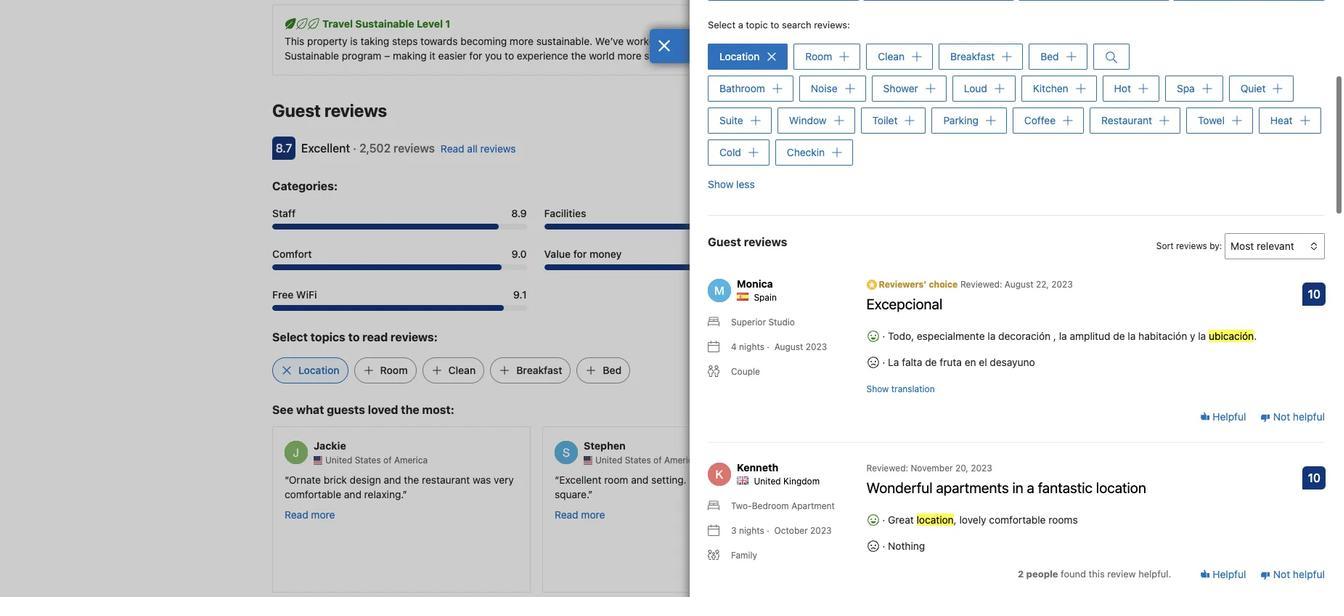 Task type: describe. For each thing, give the bounding box(es) containing it.
found
[[1061, 568, 1087, 580]]

2 la from the left
[[1059, 330, 1067, 342]]

toilet
[[873, 114, 898, 127]]

scored 8.7 element
[[272, 137, 296, 160]]

perfect location. gorgeous apartment and friendly staff. all at a really reasonable price "
[[825, 473, 1034, 500]]

20,
[[956, 463, 969, 474]]

wonderful
[[867, 480, 933, 496]]

0 horizontal spatial room
[[380, 364, 408, 376]]

location.
[[867, 473, 907, 486]]

especialmente
[[917, 330, 985, 342]]

read all reviews
[[441, 142, 516, 155]]

more for learn more button at the top of page
[[1035, 42, 1059, 55]]

2 helpful button from the top
[[1200, 567, 1247, 582]]

topic
[[746, 19, 768, 31]]

travalyst
[[763, 35, 805, 47]]

wifi
[[296, 288, 317, 301]]

· nothing
[[880, 540, 925, 552]]

select a topic to search reviews:
[[708, 19, 850, 31]]

more for square.'s the read more button
[[581, 508, 605, 521]]

reviewed: for reviewed: august 22, 2023
[[961, 279, 1003, 290]]

this
[[285, 35, 305, 47]]

0 horizontal spatial a
[[738, 19, 744, 31]]

and down design
[[344, 488, 362, 500]]

1 vertical spatial clean
[[449, 364, 476, 376]]

the right the loved
[[401, 403, 420, 416]]

select topics to read reviews:
[[272, 331, 438, 344]]

" inside perfect location. gorgeous apartment and friendly staff. all at a really reasonable price "
[[1030, 488, 1034, 500]]

reasonable
[[952, 488, 1004, 500]]

shower
[[884, 82, 919, 95]]

becoming
[[461, 35, 507, 47]]

staff 8.9 meter
[[272, 224, 527, 230]]

4 nights · august 2023
[[731, 342, 827, 352]]

fruta
[[940, 356, 962, 368]]

lovely
[[960, 514, 987, 526]]

united inside jacqueline united kingdom
[[866, 454, 893, 465]]

read for jackie
[[285, 508, 308, 521]]

0 vertical spatial guest
[[272, 100, 321, 121]]

states for and
[[625, 454, 651, 465]]

0 vertical spatial clean
[[878, 50, 905, 62]]

comfort
[[272, 248, 312, 260]]

see for see availability
[[991, 105, 1009, 118]]

3 read more button from the left
[[825, 507, 876, 522]]

1
[[446, 17, 451, 30]]

categories:
[[272, 179, 338, 193]]

property
[[307, 35, 348, 47]]

1 vertical spatial de
[[925, 356, 937, 368]]

y
[[1190, 330, 1196, 342]]

great
[[888, 514, 914, 526]]

habitación
[[1139, 330, 1188, 342]]

very
[[494, 473, 514, 486]]

united states of america image for stephen
[[584, 456, 593, 465]]

2,502
[[360, 142, 391, 155]]

money
[[590, 248, 622, 260]]

3 la from the left
[[1128, 330, 1136, 342]]

guest reviews element
[[272, 99, 977, 122]]

1 horizontal spatial bed
[[1041, 50, 1059, 62]]

ornate
[[289, 473, 321, 486]]

availability
[[1012, 105, 1063, 118]]

noise
[[811, 82, 838, 95]]

search
[[782, 19, 812, 31]]

0 vertical spatial location
[[720, 50, 760, 62]]

taking
[[361, 35, 390, 47]]

of for setting.
[[654, 454, 662, 465]]

united states of america for and
[[596, 454, 698, 465]]

sustainably.
[[644, 49, 700, 62]]

show for show translation
[[867, 384, 889, 395]]

and inside this property is taking steps towards becoming more sustainable. we've worked with experts such as travalyst and sustainalize to create the travel sustainable program – making it easier for you to experience the world more sustainably.
[[807, 35, 825, 47]]

united down jackie
[[325, 454, 352, 465]]

8.5
[[784, 248, 799, 260]]

0 horizontal spatial location
[[917, 514, 954, 526]]

november
[[911, 463, 953, 474]]

learn
[[1006, 42, 1032, 55]]

choice
[[929, 279, 958, 290]]

1 horizontal spatial sustainable
[[355, 17, 414, 30]]

we've
[[596, 35, 624, 47]]

4
[[731, 342, 737, 352]]

free wifi 9.1 meter
[[272, 305, 527, 311]]

level
[[417, 17, 443, 30]]

and inside " excellent room and setting.  right off the main square.
[[631, 473, 649, 486]]

reviews inside guest reviews element
[[325, 100, 387, 121]]

perfect
[[830, 473, 864, 486]]

nights for monica
[[739, 342, 765, 352]]

1 not helpful button from the top
[[1261, 409, 1326, 424]]

0 horizontal spatial 8.7
[[276, 142, 292, 155]]

· left todo,
[[883, 330, 886, 342]]

1 vertical spatial ,
[[954, 514, 957, 526]]

" for design
[[403, 488, 407, 500]]

restaurant
[[1102, 114, 1153, 127]]

guests
[[327, 403, 365, 416]]

wonderful apartments in a fantastic location
[[867, 480, 1147, 496]]

read more for square.
[[555, 508, 605, 521]]

worked
[[627, 35, 661, 47]]

states for design
[[355, 454, 381, 465]]

heat
[[1271, 114, 1293, 127]]

easier
[[438, 49, 467, 62]]

to right topic
[[771, 19, 780, 31]]

1 vertical spatial guest
[[708, 236, 741, 249]]

· left great
[[883, 514, 886, 526]]

close image
[[658, 40, 671, 52]]

the down sustainable.
[[571, 49, 586, 62]]

0 vertical spatial guest reviews
[[272, 100, 387, 121]]

reviews left by:
[[1177, 241, 1208, 252]]

kitchen
[[1033, 82, 1069, 95]]

free
[[272, 288, 294, 301]]

towel
[[1198, 114, 1225, 127]]

comfort 9.0 meter
[[272, 264, 527, 270]]

· left la
[[883, 356, 886, 368]]

todo,
[[888, 330, 914, 342]]

friendly
[[825, 488, 860, 500]]

0 horizontal spatial travel
[[322, 17, 353, 30]]

create
[[898, 35, 928, 47]]

1 vertical spatial for
[[574, 248, 587, 260]]

show for show less
[[708, 178, 734, 191]]

show less
[[708, 178, 755, 191]]

jacqueline
[[854, 439, 909, 452]]

sustainable.
[[537, 35, 593, 47]]

review categories element
[[272, 177, 338, 195]]

america for the
[[394, 454, 428, 465]]

.
[[1255, 330, 1257, 342]]

all
[[890, 488, 901, 500]]

jackie
[[314, 439, 346, 452]]

· todo, especialmente la decoración , la amplitud de la habitación y la ubicación .
[[880, 330, 1257, 342]]

desayuno
[[990, 356, 1036, 368]]

1 not helpful from the top
[[1271, 410, 1326, 422]]

staff
[[272, 207, 296, 219]]

the inside " ornate brick design and the restaurant was very comfortable and relaxing.
[[404, 473, 419, 486]]

select for select a topic to search reviews:
[[708, 19, 736, 31]]

reviewed: for reviewed: november 20, 2023
[[867, 463, 909, 474]]

excellent inside " excellent room and setting.  right off the main square.
[[559, 473, 602, 486]]

and inside perfect location. gorgeous apartment and friendly staff. all at a really reasonable price "
[[1009, 473, 1027, 486]]

really
[[924, 488, 949, 500]]

2 not helpful from the top
[[1271, 568, 1326, 580]]

restaurant
[[422, 473, 470, 486]]

to right the you
[[505, 49, 514, 62]]

show translation link
[[867, 383, 935, 396]]

not for first the not helpful button from the bottom of the the list of reviews region
[[1274, 568, 1291, 580]]

excepcional
[[867, 296, 943, 313]]

steps
[[392, 35, 418, 47]]

list of reviews region
[[699, 260, 1334, 597]]

this is a carousel with rotating slides. it displays featured reviews of the property. use the next and previous buttons to navigate. region
[[261, 420, 1083, 597]]

the right 'create'
[[931, 35, 946, 47]]

8.9
[[512, 207, 527, 219]]

staff.
[[863, 488, 887, 500]]

reviews up the monica
[[744, 236, 788, 249]]

cleanliness
[[817, 207, 872, 219]]

world
[[589, 49, 615, 62]]

0 vertical spatial breakfast
[[951, 50, 995, 62]]

more down worked
[[618, 49, 642, 62]]



Task type: locate. For each thing, give the bounding box(es) containing it.
clean up the most:
[[449, 364, 476, 376]]

0 horizontal spatial states
[[355, 454, 381, 465]]

room
[[806, 50, 833, 62], [380, 364, 408, 376]]

rooms
[[1049, 514, 1078, 526]]

2 united states of america from the left
[[596, 454, 698, 465]]

1 helpful button from the top
[[1200, 409, 1247, 424]]

10
[[1309, 288, 1321, 301], [1309, 472, 1321, 485]]

experience
[[517, 49, 569, 62]]

travel inside this property is taking steps towards becoming more sustainable. we've worked with experts such as travalyst and sustainalize to create the travel sustainable program – making it easier for you to experience the world more sustainably.
[[949, 35, 977, 47]]

2 read more from the left
[[555, 508, 605, 521]]

excellent up square.
[[559, 473, 602, 486]]

· left 2,502
[[353, 142, 357, 155]]

read more down ornate
[[285, 508, 335, 521]]

america for right
[[664, 454, 698, 465]]

see availability
[[991, 105, 1063, 118]]

" inside " ornate brick design and the restaurant was very comfortable and relaxing.
[[285, 473, 289, 486]]

united down kenneth
[[754, 476, 781, 487]]

show inside button
[[708, 178, 734, 191]]

0 vertical spatial location
[[1097, 480, 1147, 496]]

la
[[888, 356, 900, 368]]

reviews: up sustainalize
[[814, 19, 850, 31]]

1 helpful from the top
[[1210, 410, 1247, 422]]

1 united states of america from the left
[[325, 454, 428, 465]]

1 horizontal spatial de
[[1114, 330, 1126, 342]]

" for and
[[588, 488, 593, 500]]

0 vertical spatial for
[[469, 49, 482, 62]]

august left 22,
[[1005, 279, 1034, 290]]

la left habitación
[[1128, 330, 1136, 342]]

nothing
[[888, 540, 925, 552]]

more up experience
[[510, 35, 534, 47]]

2 not helpful button from the top
[[1261, 567, 1326, 582]]

reviewed: november 20, 2023
[[867, 463, 993, 474]]

room up noise
[[806, 50, 833, 62]]

0 horizontal spatial united states of america
[[325, 454, 428, 465]]

towards
[[421, 35, 458, 47]]

scored 10 element
[[1303, 283, 1327, 306], [1303, 467, 1327, 490]]

1 vertical spatial 9.0
[[512, 248, 527, 260]]

1 horizontal spatial reviewed:
[[961, 279, 1003, 290]]

read for stephen
[[555, 508, 579, 521]]

1 horizontal spatial location
[[1097, 480, 1147, 496]]

united
[[325, 454, 352, 465], [596, 454, 623, 465], [866, 454, 893, 465], [754, 476, 781, 487]]

1 vertical spatial bed
[[603, 364, 622, 376]]

comfortable down price
[[990, 514, 1046, 526]]

1 horizontal spatial excellent
[[559, 473, 602, 486]]

free wifi
[[272, 288, 317, 301]]

1 read more button from the left
[[285, 507, 335, 522]]

· right 4
[[767, 342, 770, 352]]

1 vertical spatial see
[[272, 403, 294, 416]]

0 vertical spatial august
[[1005, 279, 1034, 290]]

1 10 from the top
[[1309, 288, 1321, 301]]

0 horizontal spatial see
[[272, 403, 294, 416]]

location down such
[[720, 50, 760, 62]]

and up relaxing.
[[384, 473, 401, 486]]

0 horizontal spatial comfortable
[[285, 488, 341, 500]]

united states of america image for jackie
[[314, 456, 322, 465]]

comfortable inside the list of reviews region
[[990, 514, 1046, 526]]

1 vertical spatial room
[[380, 364, 408, 376]]

1 helpful from the top
[[1294, 410, 1326, 422]]

kingdom inside jacqueline united kingdom
[[895, 454, 932, 465]]

0 horizontal spatial clean
[[449, 364, 476, 376]]

0 horizontal spatial "
[[403, 488, 407, 500]]

1 horizontal spatial a
[[916, 488, 921, 500]]

1 vertical spatial reviews:
[[391, 331, 438, 344]]

travel sustainable level 1
[[322, 17, 451, 30]]

read
[[363, 331, 388, 344]]

1 horizontal spatial united states of america
[[596, 454, 698, 465]]

el
[[979, 356, 988, 368]]

to left 'create'
[[886, 35, 896, 47]]

1 horizontal spatial 9.0
[[1056, 207, 1071, 219]]

show down la
[[867, 384, 889, 395]]

1 horizontal spatial breakfast
[[951, 50, 995, 62]]

0 horizontal spatial 9.0
[[512, 248, 527, 260]]

guest reviews up 'rated excellent' element
[[272, 100, 387, 121]]

reviewed: august 22, 2023
[[961, 279, 1073, 290]]

1 read more from the left
[[285, 508, 335, 521]]

0 horizontal spatial bed
[[603, 364, 622, 376]]

setting.
[[652, 473, 687, 486]]

apartment
[[958, 473, 1006, 486]]

location right fantastic
[[1097, 480, 1147, 496]]

brick
[[324, 473, 347, 486]]

not for first the not helpful button
[[1274, 410, 1291, 422]]

quiet
[[1241, 82, 1266, 95]]

de right amplitud on the right of the page
[[1114, 330, 1126, 342]]

de right falta
[[925, 356, 937, 368]]

0 horizontal spatial of
[[384, 454, 392, 465]]

see left the what in the bottom of the page
[[272, 403, 294, 416]]

learn more
[[1006, 42, 1059, 55]]

program
[[342, 49, 382, 62]]

1 vertical spatial helpful
[[1294, 568, 1326, 580]]

more for comfortable's the read more button
[[311, 508, 335, 521]]

guest reviews up the monica
[[708, 236, 788, 249]]

1 horizontal spatial united states of america image
[[584, 456, 593, 465]]

comfortable
[[285, 488, 341, 500], [990, 514, 1046, 526]]

1 horizontal spatial of
[[654, 454, 662, 465]]

0 vertical spatial excellent
[[301, 142, 350, 155]]

select left the topics
[[272, 331, 308, 344]]

america up setting. at the bottom
[[664, 454, 698, 465]]

sustainalize
[[827, 35, 883, 47]]

0 horizontal spatial breakfast
[[517, 364, 562, 376]]

0 horizontal spatial guest reviews
[[272, 100, 387, 121]]

0 vertical spatial ,
[[1054, 330, 1057, 342]]

2 people found this review helpful.
[[1018, 568, 1172, 580]]

1 not from the top
[[1274, 410, 1291, 422]]

1 vertical spatial not
[[1274, 568, 1291, 580]]

"
[[403, 488, 407, 500], [588, 488, 593, 500], [1030, 488, 1034, 500]]

1 horizontal spatial reviews:
[[814, 19, 850, 31]]

kingdom right main
[[784, 476, 820, 487]]

show left less at the right of the page
[[708, 178, 734, 191]]

is
[[350, 35, 358, 47]]

2 not from the top
[[1274, 568, 1291, 580]]

room down read
[[380, 364, 408, 376]]

the
[[931, 35, 946, 47], [571, 49, 586, 62], [401, 403, 420, 416], [404, 473, 419, 486], [733, 473, 748, 486]]

8.7 left 'rated excellent' element
[[276, 142, 292, 155]]

1 vertical spatial guest reviews
[[708, 236, 788, 249]]

location down the topics
[[299, 364, 340, 376]]

0 vertical spatial not helpful button
[[1261, 409, 1326, 424]]

1 horizontal spatial august
[[1005, 279, 1034, 290]]

more inside learn more button
[[1035, 42, 1059, 55]]

more for 1st the read more button from right
[[852, 508, 876, 521]]

0 horizontal spatial america
[[394, 454, 428, 465]]

and up price
[[1009, 473, 1027, 486]]

0 horizontal spatial excellent
[[301, 142, 350, 155]]

10 for excepcional
[[1309, 288, 1321, 301]]

2 read more button from the left
[[555, 507, 605, 522]]

reviews
[[325, 100, 387, 121], [394, 142, 435, 155], [480, 142, 516, 155], [744, 236, 788, 249], [1177, 241, 1208, 252]]

1 horizontal spatial guest reviews
[[708, 236, 788, 249]]

0 vertical spatial helpful button
[[1200, 409, 1247, 424]]

spa
[[1177, 82, 1195, 95]]

0 horizontal spatial location
[[299, 364, 340, 376]]

scored 10 element for wonderful apartments in a fantastic location
[[1303, 467, 1327, 490]]

1 vertical spatial reviewed:
[[867, 463, 909, 474]]

read more down friendly
[[825, 508, 876, 521]]

comfortable inside " ornate brick design and the restaurant was very comfortable and relaxing.
[[285, 488, 341, 500]]

decoración
[[999, 330, 1051, 342]]

1 states from the left
[[355, 454, 381, 465]]

reviews right 2,502
[[394, 142, 435, 155]]

relaxing.
[[364, 488, 403, 500]]

1 horizontal spatial ,
[[1054, 330, 1057, 342]]

facilities 8.7 meter
[[544, 224, 799, 230]]

united states of america image down jackie
[[314, 456, 322, 465]]

read more button down ornate
[[285, 507, 335, 522]]

more down staff. at the bottom right
[[852, 508, 876, 521]]

" ornate brick design and the restaurant was very comfortable and relaxing.
[[285, 473, 514, 500]]

window
[[789, 114, 827, 127]]

1 vertical spatial helpful button
[[1200, 567, 1247, 582]]

more down square.
[[581, 508, 605, 521]]

2 helpful from the top
[[1210, 568, 1247, 580]]

see left availability
[[991, 105, 1009, 118]]

of for and
[[384, 454, 392, 465]]

guest
[[272, 100, 321, 121], [708, 236, 741, 249]]

the inside " excellent room and setting.  right off the main square.
[[733, 473, 748, 486]]

· left october
[[767, 525, 770, 536]]

2 united states of america image from the left
[[584, 456, 593, 465]]

nights right 3
[[739, 525, 765, 536]]

reviews up excellent · 2,502 reviews
[[325, 100, 387, 121]]

united states of america up setting. at the bottom
[[596, 454, 698, 465]]

people
[[1027, 568, 1059, 580]]

reviewers'
[[879, 279, 927, 290]]

the right off
[[733, 473, 748, 486]]

you
[[485, 49, 502, 62]]

kingdom inside the list of reviews region
[[784, 476, 820, 487]]

, right decoración
[[1054, 330, 1057, 342]]

parking
[[944, 114, 979, 127]]

united inside the list of reviews region
[[754, 476, 781, 487]]

amplitud
[[1070, 330, 1111, 342]]

1 horizontal spatial "
[[555, 473, 559, 486]]

1 horizontal spatial location
[[720, 50, 760, 62]]

read left all
[[441, 142, 465, 155]]

travel up 'loud'
[[949, 35, 977, 47]]

0 horizontal spatial read more
[[285, 508, 335, 521]]

1 horizontal spatial america
[[664, 454, 698, 465]]

8.7
[[276, 142, 292, 155], [784, 207, 799, 219]]

a right in
[[1027, 480, 1035, 496]]

select up such
[[708, 19, 736, 31]]

read more down square.
[[555, 508, 605, 521]]

more down "brick"
[[311, 508, 335, 521]]

more right learn at the right top
[[1035, 42, 1059, 55]]

select for select topics to read reviews:
[[272, 331, 308, 344]]

1 horizontal spatial read more
[[555, 508, 605, 521]]

0 vertical spatial show
[[708, 178, 734, 191]]

0 vertical spatial nights
[[739, 342, 765, 352]]

read down square.
[[555, 508, 579, 521]]

translation
[[892, 384, 935, 395]]

excellent · 2,502 reviews
[[301, 142, 435, 155]]

0 vertical spatial reviews:
[[814, 19, 850, 31]]

2 horizontal spatial "
[[1030, 488, 1034, 500]]

" left "brick"
[[285, 473, 289, 486]]

sustainable down 'property'
[[285, 49, 339, 62]]

kingdom up gorgeous
[[895, 454, 932, 465]]

0 horizontal spatial reviews:
[[391, 331, 438, 344]]

sustainable inside this property is taking steps towards becoming more sustainable. we've worked with experts such as travalyst and sustainalize to create the travel sustainable program – making it easier for you to experience the world more sustainably.
[[285, 49, 339, 62]]

· left nothing
[[883, 540, 886, 552]]

1 vertical spatial 10
[[1309, 472, 1321, 485]]

excellent right 'scored 8.7' element
[[301, 142, 350, 155]]

reviewed: up wonderful
[[867, 463, 909, 474]]

travel
[[322, 17, 353, 30], [949, 35, 977, 47]]

comfortable down ornate
[[285, 488, 341, 500]]

reviewers' choice
[[877, 279, 958, 290]]

2 " from the left
[[588, 488, 593, 500]]

kenneth
[[737, 461, 779, 474]]

0 vertical spatial helpful
[[1210, 410, 1247, 422]]

2 of from the left
[[654, 454, 662, 465]]

0 vertical spatial kingdom
[[895, 454, 932, 465]]

2 america from the left
[[664, 454, 698, 465]]

scored 10 element for excepcional
[[1303, 283, 1327, 306]]

states up room
[[625, 454, 651, 465]]

1 " from the left
[[285, 473, 289, 486]]

1 vertical spatial comfortable
[[990, 514, 1046, 526]]

review
[[1108, 568, 1136, 580]]

see for see what guests loved the most:
[[272, 403, 294, 416]]

4 la from the left
[[1199, 330, 1207, 342]]

8.7 up 8.5
[[784, 207, 799, 219]]

show inside the list of reviews region
[[867, 384, 889, 395]]

0 horizontal spatial "
[[285, 473, 289, 486]]

read more button for comfortable
[[285, 507, 335, 522]]

read more
[[285, 508, 335, 521], [555, 508, 605, 521], [825, 508, 876, 521]]

1 vertical spatial not helpful
[[1271, 568, 1326, 580]]

0 horizontal spatial read more button
[[285, 507, 335, 522]]

, left lovely in the right of the page
[[954, 514, 957, 526]]

1 of from the left
[[384, 454, 392, 465]]

less
[[737, 178, 755, 191]]

1 horizontal spatial 8.7
[[784, 207, 799, 219]]

of up setting. at the bottom
[[654, 454, 662, 465]]

0 horizontal spatial guest
[[272, 100, 321, 121]]

a left topic
[[738, 19, 744, 31]]

see inside button
[[991, 105, 1009, 118]]

de
[[1114, 330, 1126, 342], [925, 356, 937, 368]]

9.0 for cleanliness
[[1056, 207, 1071, 219]]

1 horizontal spatial clean
[[878, 50, 905, 62]]

a inside the list of reviews region
[[1027, 480, 1035, 496]]

" for excellent room and setting.  right off the main square.
[[555, 473, 559, 486]]

rated excellent element
[[301, 142, 350, 155]]

location
[[1097, 480, 1147, 496], [917, 514, 954, 526]]

,
[[1054, 330, 1057, 342], [954, 514, 957, 526]]

3 " from the left
[[1030, 488, 1034, 500]]

1 horizontal spatial "
[[588, 488, 593, 500]]

1 vertical spatial location
[[299, 364, 340, 376]]

2 " from the left
[[555, 473, 559, 486]]

·
[[353, 142, 357, 155], [883, 330, 886, 342], [767, 342, 770, 352], [883, 356, 886, 368], [883, 514, 886, 526], [767, 525, 770, 536], [883, 540, 886, 552]]

most:
[[422, 403, 455, 416]]

2 states from the left
[[625, 454, 651, 465]]

facilities
[[544, 207, 587, 219]]

read for jacqueline
[[825, 508, 849, 521]]

and right room
[[631, 473, 649, 486]]

in
[[1013, 480, 1024, 496]]

united down stephen in the bottom left of the page
[[596, 454, 623, 465]]

" up square.
[[555, 473, 559, 486]]

1 america from the left
[[394, 454, 428, 465]]

loved
[[368, 403, 398, 416]]

1 vertical spatial travel
[[949, 35, 977, 47]]

read more button down square.
[[555, 507, 605, 522]]

1 horizontal spatial select
[[708, 19, 736, 31]]

ubicación
[[1209, 330, 1255, 342]]

1 horizontal spatial states
[[625, 454, 651, 465]]

1 " from the left
[[403, 488, 407, 500]]

such
[[724, 35, 746, 47]]

0 vertical spatial 9.0
[[1056, 207, 1071, 219]]

united states of america up design
[[325, 454, 428, 465]]

america up " ornate brick design and the restaurant was very comfortable and relaxing.
[[394, 454, 428, 465]]

not helpful button
[[1261, 409, 1326, 424], [1261, 567, 1326, 582]]

read down ornate
[[285, 508, 308, 521]]

3 read more from the left
[[825, 508, 876, 521]]

1 scored 10 element from the top
[[1303, 283, 1327, 306]]

states up design
[[355, 454, 381, 465]]

what
[[296, 403, 324, 416]]

read down friendly
[[825, 508, 849, 521]]

show
[[708, 178, 734, 191], [867, 384, 889, 395]]

0 horizontal spatial de
[[925, 356, 937, 368]]

2 helpful from the top
[[1294, 568, 1326, 580]]

reviews:
[[814, 19, 850, 31], [391, 331, 438, 344]]

jacqueline united kingdom
[[854, 439, 932, 465]]

0 horizontal spatial august
[[775, 342, 804, 352]]

and down search
[[807, 35, 825, 47]]

read more for comfortable
[[285, 508, 335, 521]]

this property is taking steps towards becoming more sustainable. we've worked with experts such as travalyst and sustainalize to create the travel sustainable program – making it easier for you to experience the world more sustainably.
[[285, 35, 977, 62]]

by:
[[1210, 241, 1223, 252]]

see availability button
[[982, 99, 1071, 125]]

sustainable up taking
[[355, 17, 414, 30]]

1 horizontal spatial travel
[[949, 35, 977, 47]]

suite
[[720, 114, 744, 127]]

1 vertical spatial breakfast
[[517, 364, 562, 376]]

a right at at bottom
[[916, 488, 921, 500]]

2 10 from the top
[[1309, 472, 1321, 485]]

1 vertical spatial location
[[917, 514, 954, 526]]

location down really
[[917, 514, 954, 526]]

2 horizontal spatial a
[[1027, 480, 1035, 496]]

of
[[384, 454, 392, 465], [654, 454, 662, 465]]

" for ornate brick design and the restaurant was very comfortable and relaxing.
[[285, 473, 289, 486]]

of up " ornate brick design and the restaurant was very comfortable and relaxing.
[[384, 454, 392, 465]]

reviewed: right choice
[[961, 279, 1003, 290]]

1 la from the left
[[988, 330, 996, 342]]

2 scored 10 element from the top
[[1303, 467, 1327, 490]]

making
[[393, 49, 427, 62]]

united states of america image down stephen in the bottom left of the page
[[584, 456, 593, 465]]

hot
[[1115, 82, 1132, 95]]

united states of america image
[[314, 456, 322, 465], [584, 456, 593, 465]]

sort
[[1157, 241, 1174, 252]]

· great location , lovely comfortable rooms
[[880, 514, 1078, 526]]

9.0 for comfort
[[512, 248, 527, 260]]

1 horizontal spatial kingdom
[[895, 454, 932, 465]]

nights right 4
[[739, 342, 765, 352]]

reviews: down free wifi 9.1 meter
[[391, 331, 438, 344]]

1 vertical spatial not helpful button
[[1261, 567, 1326, 582]]

for
[[469, 49, 482, 62], [574, 248, 587, 260]]

off
[[717, 473, 730, 486]]

0 vertical spatial scored 10 element
[[1303, 283, 1327, 306]]

1 united states of america image from the left
[[314, 456, 322, 465]]

0 vertical spatial room
[[806, 50, 833, 62]]

1 vertical spatial excellent
[[559, 473, 602, 486]]

for right value
[[574, 248, 587, 260]]

to left read
[[348, 331, 360, 344]]

0 vertical spatial helpful
[[1294, 410, 1326, 422]]

nights for kenneth
[[739, 525, 765, 536]]

travel up 'property'
[[322, 17, 353, 30]]

value for money 8.5 meter
[[544, 264, 799, 270]]

1 horizontal spatial guest
[[708, 236, 741, 249]]

guest up the monica
[[708, 236, 741, 249]]

0 vertical spatial reviewed:
[[961, 279, 1003, 290]]

united states of america for design
[[325, 454, 428, 465]]

read more button down friendly
[[825, 507, 876, 522]]

0 horizontal spatial united states of america image
[[314, 456, 322, 465]]

show translation
[[867, 384, 935, 395]]

" inside " excellent room and setting.  right off the main square.
[[555, 473, 559, 486]]

clean down 'create'
[[878, 50, 905, 62]]

1 vertical spatial sustainable
[[285, 49, 339, 62]]

all
[[467, 142, 478, 155]]

a inside perfect location. gorgeous apartment and friendly staff. all at a really reasonable price "
[[916, 488, 921, 500]]

helpful.
[[1139, 568, 1172, 580]]

this
[[1089, 568, 1105, 580]]

0 horizontal spatial reviewed:
[[867, 463, 909, 474]]

guest up 'scored 8.7' element
[[272, 100, 321, 121]]

la left amplitud on the right of the page
[[1059, 330, 1067, 342]]

read more button
[[285, 507, 335, 522], [555, 507, 605, 522], [825, 507, 876, 522]]

read more button for square.
[[555, 507, 605, 522]]

0 vertical spatial not helpful
[[1271, 410, 1326, 422]]

reviews right all
[[480, 142, 516, 155]]

10 for wonderful apartments in a fantastic location
[[1309, 472, 1321, 485]]

stephen
[[584, 439, 626, 452]]

la right y at the bottom right of the page
[[1199, 330, 1207, 342]]

for inside this property is taking steps towards becoming more sustainable. we've worked with experts such as travalyst and sustainalize to create the travel sustainable program – making it easier for you to experience the world more sustainably.
[[469, 49, 482, 62]]



Task type: vqa. For each thing, say whether or not it's contained in the screenshot.
the design
yes



